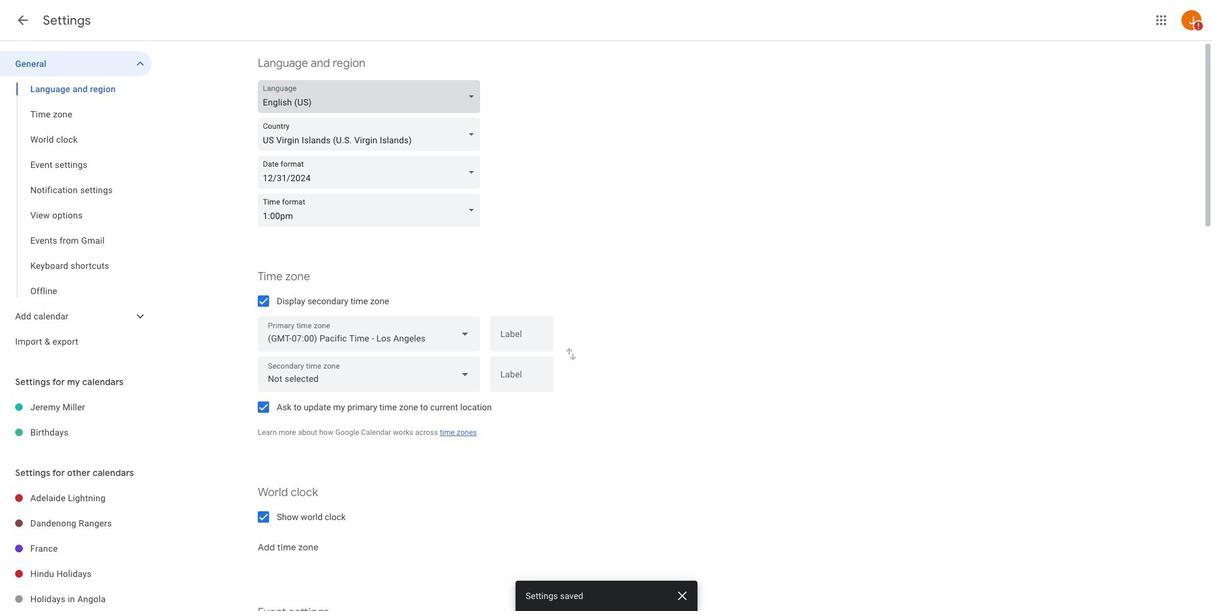 Task type: locate. For each thing, give the bounding box(es) containing it.
Label for secondary time zone. text field
[[500, 370, 543, 388]]

dandenong rangers tree item
[[0, 511, 152, 536]]

1 vertical spatial tree
[[0, 395, 152, 445]]

birthdays tree item
[[0, 420, 152, 445]]

2 vertical spatial tree
[[0, 486, 152, 612]]

holidays in angola tree item
[[0, 587, 152, 612]]

tree
[[0, 51, 152, 354], [0, 395, 152, 445], [0, 486, 152, 612]]

None field
[[258, 80, 485, 113], [258, 118, 485, 151], [258, 156, 485, 189], [258, 194, 485, 227], [258, 317, 480, 352], [258, 357, 480, 392], [258, 80, 485, 113], [258, 118, 485, 151], [258, 156, 485, 189], [258, 194, 485, 227], [258, 317, 480, 352], [258, 357, 480, 392]]

group
[[0, 76, 152, 304]]

0 vertical spatial tree
[[0, 51, 152, 354]]

general tree item
[[0, 51, 152, 76]]

heading
[[43, 13, 91, 28]]



Task type: describe. For each thing, give the bounding box(es) containing it.
france tree item
[[0, 536, 152, 562]]

jeremy miller tree item
[[0, 395, 152, 420]]

1 tree from the top
[[0, 51, 152, 354]]

Label for primary time zone. text field
[[500, 330, 543, 347]]

go back image
[[15, 13, 30, 28]]

adelaide lightning tree item
[[0, 486, 152, 511]]

3 tree from the top
[[0, 486, 152, 612]]

hindu holidays tree item
[[0, 562, 152, 587]]

2 tree from the top
[[0, 395, 152, 445]]



Task type: vqa. For each thing, say whether or not it's contained in the screenshot.
the Birthdays "tree item"
yes



